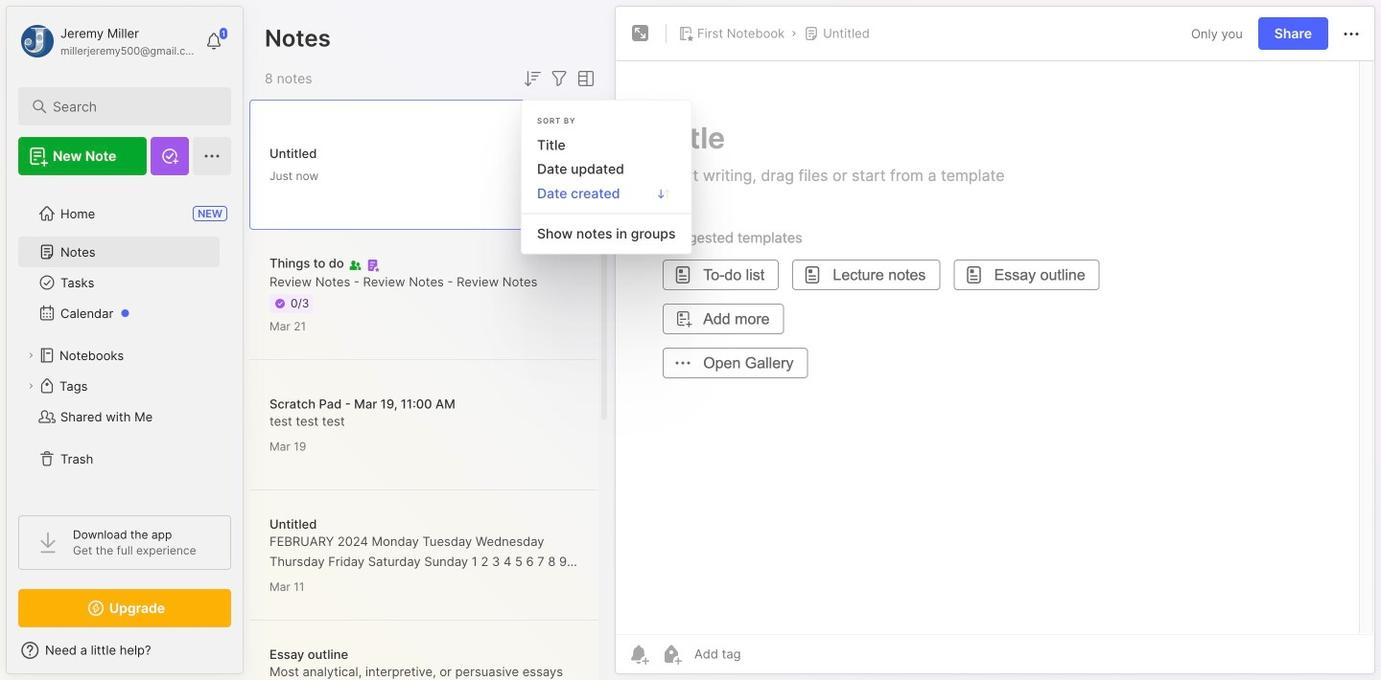 Task type: describe. For each thing, give the bounding box(es) containing it.
tree inside main element
[[7, 187, 243, 499]]

dropdown list menu
[[522, 133, 691, 246]]

Add filters field
[[548, 67, 571, 90]]

Sort options field
[[521, 67, 544, 90]]

Add tag field
[[692, 646, 836, 663]]

View options field
[[571, 67, 597, 90]]

Note Editor text field
[[616, 60, 1374, 635]]

none search field inside main element
[[53, 95, 206, 118]]

WHAT'S NEW field
[[7, 636, 243, 667]]

main element
[[0, 0, 249, 681]]

add tag image
[[660, 644, 683, 667]]

expand tags image
[[25, 381, 36, 392]]

add filters image
[[548, 67, 571, 90]]

Account field
[[18, 22, 196, 60]]



Task type: locate. For each thing, give the bounding box(es) containing it.
note window element
[[615, 6, 1375, 680]]

expand note image
[[629, 22, 652, 45]]

add a reminder image
[[627, 644, 650, 667]]

tree
[[7, 187, 243, 499]]

more actions image
[[1340, 23, 1363, 46]]

expand notebooks image
[[25, 350, 36, 362]]

Search text field
[[53, 98, 206, 116]]

None search field
[[53, 95, 206, 118]]

More actions field
[[1340, 22, 1363, 46]]

click to collapse image
[[242, 645, 257, 668]]



Task type: vqa. For each thing, say whether or not it's contained in the screenshot.
Main Element
yes



